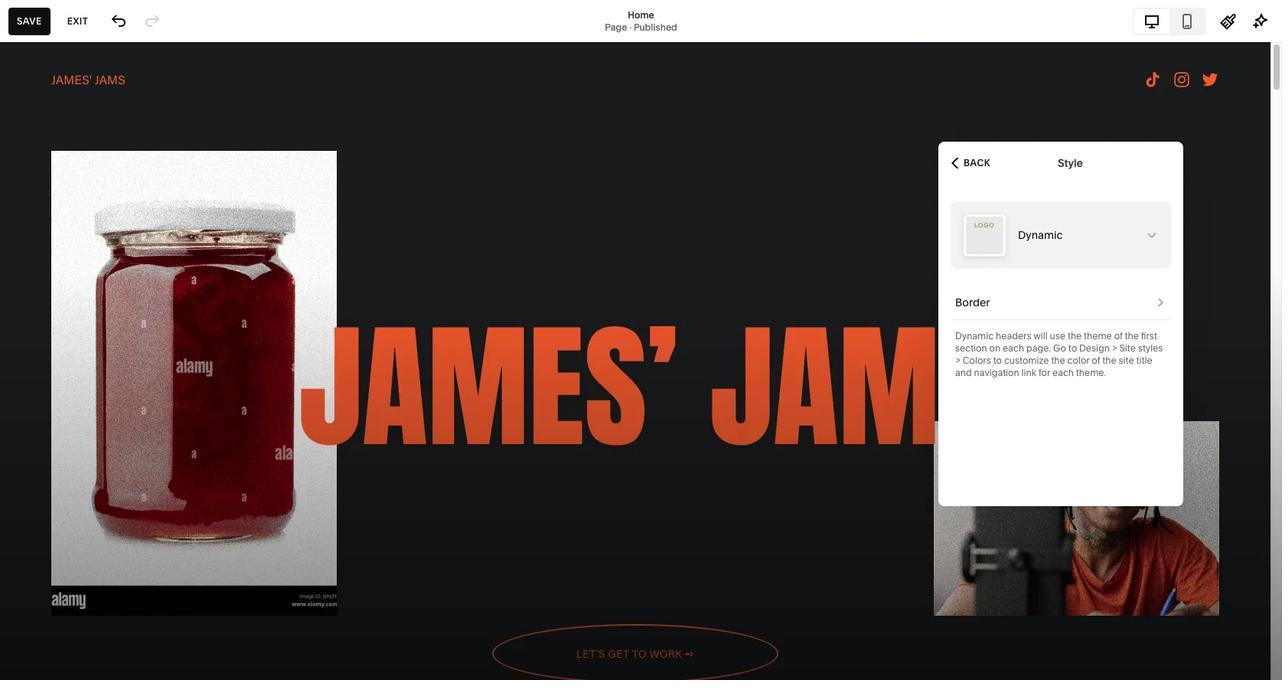 Task type: describe. For each thing, give the bounding box(es) containing it.
0 vertical spatial to
[[1069, 342, 1078, 354]]

library
[[61, 584, 102, 599]]

chevron small down light icon image
[[1147, 229, 1159, 241]]

site
[[1120, 342, 1136, 354]]

first
[[1142, 330, 1158, 342]]

analytics link
[[25, 204, 170, 223]]

settings link
[[25, 611, 170, 629]]

use
[[1050, 330, 1066, 342]]

scheduling
[[25, 233, 91, 248]]

marketing link
[[25, 149, 170, 168]]

exit button
[[59, 7, 97, 35]]

the left site
[[1103, 355, 1117, 366]]

1 vertical spatial each
[[1053, 367, 1075, 378]]

1 vertical spatial >
[[956, 355, 961, 366]]

navigation
[[975, 367, 1020, 378]]

for
[[1039, 367, 1051, 378]]

dynamic for dynamic headers will use the theme of the first section on each page. go to design > site styles > colors to customize the color of the site title and navigation link for each theme.
[[956, 330, 994, 342]]

analytics
[[25, 205, 79, 221]]

site
[[1119, 355, 1135, 366]]

design
[[1080, 342, 1110, 354]]

dynamic for dynamic
[[1019, 228, 1063, 242]]

page.
[[1027, 342, 1052, 354]]

customize
[[1005, 355, 1050, 366]]

·
[[630, 21, 632, 33]]

section
[[956, 342, 988, 354]]

settings
[[25, 612, 73, 627]]

contacts link
[[25, 177, 170, 195]]

0 vertical spatial of
[[1115, 330, 1123, 342]]

published
[[634, 21, 678, 33]]

home page · published
[[605, 9, 678, 33]]

and
[[956, 367, 972, 378]]

dynamic button
[[951, 201, 1172, 269]]

theme.
[[1077, 367, 1107, 378]]

styles
[[1139, 342, 1164, 354]]

home
[[628, 9, 655, 20]]



Task type: locate. For each thing, give the bounding box(es) containing it.
0 horizontal spatial >
[[956, 355, 961, 366]]

dynamic
[[1019, 228, 1063, 242], [956, 330, 994, 342]]

style
[[1058, 156, 1084, 170]]

of
[[1115, 330, 1123, 342], [1092, 355, 1101, 366]]

>
[[1113, 342, 1118, 354], [956, 355, 961, 366]]

marketing
[[25, 150, 85, 165]]

to right go
[[1069, 342, 1078, 354]]

colors
[[963, 355, 992, 366]]

dynamic inside popup button
[[1019, 228, 1063, 242]]

save
[[17, 15, 42, 26]]

scheduling link
[[25, 232, 170, 250]]

asset library
[[25, 584, 102, 599]]

dynamic headers will use the theme of the first section on each page. go to design > site styles > colors to customize the color of the site title and navigation link for each theme.
[[956, 330, 1164, 378]]

0 horizontal spatial of
[[1092, 355, 1101, 366]]

theme
[[1085, 330, 1113, 342]]

color
[[1068, 355, 1090, 366]]

each
[[1003, 342, 1025, 354], [1053, 367, 1075, 378]]

the
[[1068, 330, 1082, 342], [1126, 330, 1140, 342], [1052, 355, 1066, 366], [1103, 355, 1117, 366]]

asset library link
[[25, 583, 170, 602]]

1 horizontal spatial >
[[1113, 342, 1118, 354]]

save button
[[8, 7, 50, 35]]

of down design
[[1092, 355, 1101, 366]]

each down headers
[[1003, 342, 1025, 354]]

> up and
[[956, 355, 961, 366]]

link
[[1022, 367, 1037, 378]]

the up site
[[1126, 330, 1140, 342]]

1 horizontal spatial to
[[1069, 342, 1078, 354]]

to
[[1069, 342, 1078, 354], [994, 355, 1003, 366]]

the right use
[[1068, 330, 1082, 342]]

exit
[[67, 15, 88, 26]]

0 vertical spatial dynamic
[[1019, 228, 1063, 242]]

0 vertical spatial each
[[1003, 342, 1025, 354]]

0 horizontal spatial to
[[994, 355, 1003, 366]]

0 horizontal spatial dynamic
[[956, 330, 994, 342]]

the down go
[[1052, 355, 1066, 366]]

go
[[1054, 342, 1067, 354]]

will
[[1034, 330, 1048, 342]]

> left site
[[1113, 342, 1118, 354]]

border
[[956, 296, 991, 309]]

page
[[605, 21, 628, 33]]

1 vertical spatial to
[[994, 355, 1003, 366]]

1 horizontal spatial each
[[1053, 367, 1075, 378]]

0 vertical spatial >
[[1113, 342, 1118, 354]]

0 horizontal spatial each
[[1003, 342, 1025, 354]]

of up site
[[1115, 330, 1123, 342]]

each right the for
[[1053, 367, 1075, 378]]

to up navigation on the bottom right of the page
[[994, 355, 1003, 366]]

asset
[[25, 584, 58, 599]]

1 vertical spatial dynamic
[[956, 330, 994, 342]]

tab list
[[1135, 9, 1206, 33]]

dynamic inside the dynamic headers will use the theme of the first section on each page. go to design > site styles > colors to customize the color of the site title and navigation link for each theme.
[[956, 330, 994, 342]]

1 vertical spatial of
[[1092, 355, 1101, 366]]

contacts
[[25, 178, 78, 193]]

1 horizontal spatial dynamic
[[1019, 228, 1063, 242]]

back
[[964, 157, 991, 168]]

1 horizontal spatial of
[[1115, 330, 1123, 342]]

title
[[1137, 355, 1153, 366]]

headers
[[996, 330, 1032, 342]]

back button
[[947, 146, 996, 180]]

on
[[990, 342, 1001, 354]]



Task type: vqa. For each thing, say whether or not it's contained in the screenshot.
Days.
no



